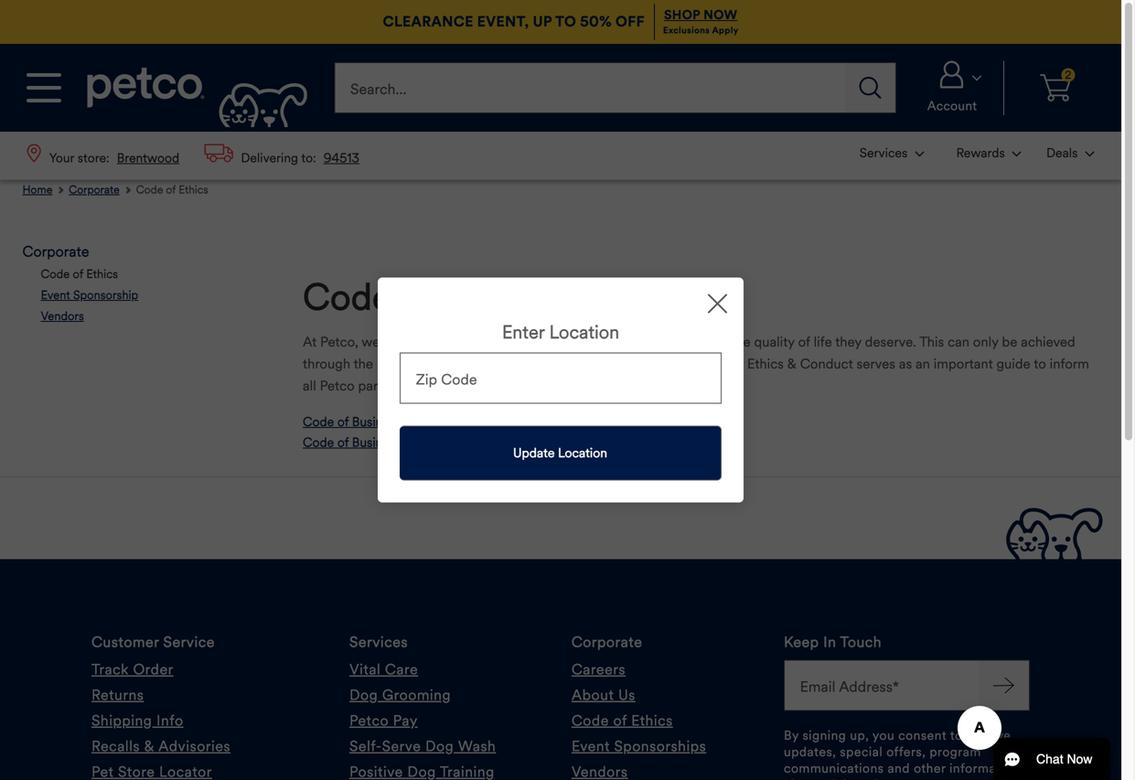 Task type: vqa. For each thing, say whether or not it's contained in the screenshot.


Task type: locate. For each thing, give the bounding box(es) containing it.
& down shipping info link
[[144, 738, 155, 755]]

information
[[950, 760, 1020, 776]]

shop now link
[[664, 7, 738, 23]]

ethical down efforts
[[500, 377, 540, 394]]

to up the program
[[950, 727, 963, 743]]

2 horizontal spatial &
[[787, 355, 797, 372]]

0 horizontal spatial &
[[144, 738, 155, 755]]

1 vertical spatial ethical
[[500, 377, 540, 394]]

1 horizontal spatial to
[[950, 727, 963, 743]]

0 horizontal spatial their
[[427, 377, 455, 394]]

1 vertical spatial corporate link
[[22, 243, 89, 261]]

0 vertical spatial location
[[549, 321, 619, 343]]

services
[[349, 633, 408, 651]]

home link
[[22, 180, 65, 199]]

1 vertical spatial &
[[787, 355, 797, 372]]

0 vertical spatial event
[[41, 288, 70, 302]]

committed
[[406, 333, 472, 350]]

1 vertical spatial location
[[558, 445, 607, 461]]

info
[[156, 712, 184, 730]]

petco down give
[[656, 355, 691, 372]]

partners.
[[573, 355, 627, 372]]

corporate up careers
[[572, 633, 642, 651]]

1 horizontal spatial dog
[[425, 738, 454, 755]]

2 vertical spatial petco
[[349, 712, 389, 730]]

dog left wash
[[425, 738, 454, 755]]

1 vertical spatial to
[[1034, 355, 1046, 372]]

carat down icon 13 button up carat down icon 13 popup button at the right top of page
[[908, 61, 996, 115]]

moral,
[[458, 377, 496, 394]]

1 vertical spatial their
[[427, 377, 455, 394]]

location right update at the bottom of the page
[[558, 445, 607, 461]]

shipping
[[91, 712, 152, 730]]

an
[[916, 355, 930, 372]]

0 vertical spatial &
[[550, 275, 575, 320]]

corporate link up event sponsorship link
[[22, 243, 89, 261]]

location up partners.
[[549, 321, 619, 343]]

sidebar navigation element
[[22, 243, 258, 324]]

wash
[[458, 738, 496, 755]]

1 vertical spatial the
[[354, 355, 373, 372]]

customer service
[[91, 633, 215, 651]]

1 vertical spatial business
[[352, 435, 401, 451]]

corporate right home link
[[69, 183, 120, 197]]

event up vendors
[[41, 288, 70, 302]]

0 vertical spatial business
[[352, 414, 401, 430]]

1 vertical spatial dog
[[425, 738, 454, 755]]

code
[[136, 183, 163, 197], [41, 267, 70, 281], [303, 275, 392, 320], [695, 355, 728, 372], [303, 414, 334, 430], [303, 435, 334, 451], [572, 712, 609, 730]]

submit email address image
[[993, 674, 1015, 696]]

carat down icon 13 image inside carat down icon 13 popup button
[[1012, 151, 1022, 157]]

all
[[303, 377, 316, 394]]

list item inside enter location "list"
[[15, 132, 192, 180]]

conduct inside at petco, we are committed to best helping pet parents give their pets the quality of life they deserve. this can only be achieved through the honest and ethical efforts of our partners. the petco code of ethics & conduct serves as an important guide to inform all petco partners of their moral, ethical and legal obligations.
[[800, 355, 853, 372]]

0 vertical spatial ethical
[[447, 355, 488, 372]]

receive
[[967, 727, 1011, 743]]

petco,
[[320, 333, 358, 350]]

1 horizontal spatial their
[[671, 333, 698, 350]]

vendors link
[[41, 308, 84, 324]]

consent
[[898, 727, 947, 743]]

updates,
[[784, 744, 836, 760]]

list
[[847, 132, 1107, 175]]

ethics inside careers about us code of ethics event sponsorships
[[631, 712, 673, 730]]

carat down icon 13 button
[[908, 61, 996, 115], [849, 134, 935, 173], [1036, 134, 1105, 173]]

0 horizontal spatial to
[[476, 333, 488, 350]]

2 horizontal spatial to
[[1034, 355, 1046, 372]]

2 code of business conduct and ethics link from the top
[[303, 432, 516, 453]]

1 code of business conduct and ethics link from the top
[[303, 412, 516, 432]]

to for receive
[[950, 727, 963, 743]]

50%
[[580, 13, 612, 31]]

pet
[[570, 333, 590, 350]]

apply
[[712, 25, 739, 36]]

by signing up, you consent to receive updates, special offers, program communications and other information via email from petco.
[[784, 727, 1020, 780]]

corporate
[[69, 183, 120, 197], [22, 243, 89, 261], [572, 633, 642, 651]]

to for best
[[476, 333, 488, 350]]

of
[[166, 183, 176, 197], [73, 267, 83, 281], [401, 275, 433, 320], [798, 333, 810, 350], [534, 355, 546, 372], [732, 355, 744, 372], [412, 377, 424, 394], [337, 414, 349, 430], [337, 435, 349, 451], [613, 712, 627, 730]]

keep
[[784, 633, 819, 651]]

keep in touch
[[784, 633, 882, 651]]

pay
[[393, 712, 418, 730]]

self-
[[349, 738, 382, 755]]

arrow right 12 button
[[979, 660, 1030, 711]]

legal
[[570, 377, 598, 394]]

0 horizontal spatial ethical
[[447, 355, 488, 372]]

event down "code of ethics" 'link'
[[572, 738, 610, 755]]

vendors
[[41, 309, 84, 324]]

they
[[835, 333, 862, 350]]

ethical up the moral,
[[447, 355, 488, 372]]

business
[[352, 414, 401, 430], [352, 435, 401, 451]]

None email field
[[784, 660, 979, 711]]

corporate code of ethics event sponsorship vendors
[[22, 243, 138, 324]]

none field inside enter location list item
[[400, 353, 722, 404]]

to down achieved at the right top of page
[[1034, 355, 1046, 372]]

& down the quality
[[787, 355, 797, 372]]

0 vertical spatial to
[[476, 333, 488, 350]]

(english)
[[519, 414, 568, 430]]

partners
[[358, 377, 409, 394]]

track
[[91, 661, 129, 679]]

inform
[[1050, 355, 1089, 372]]

2 vertical spatial to
[[950, 727, 963, 743]]

petco inside vital care dog grooming petco pay self-serve dog wash
[[349, 712, 389, 730]]

email
[[805, 777, 838, 780]]

achieved
[[1021, 333, 1075, 350]]

ethics inside at petco, we are committed to best helping pet parents give their pets the quality of life they deserve. this can only be achieved through the honest and ethical efforts of our partners. the petco code of ethics & conduct serves as an important guide to inform all petco partners of their moral, ethical and legal obligations.
[[747, 355, 784, 372]]

corporate link
[[69, 180, 132, 199], [22, 243, 89, 261]]

0 horizontal spatial dog
[[349, 686, 378, 704]]

corporate link right home link
[[69, 180, 132, 199]]

order
[[133, 661, 174, 679]]

1 horizontal spatial &
[[550, 275, 575, 320]]

1 horizontal spatial event
[[572, 738, 610, 755]]

the down 'we'
[[354, 355, 373, 372]]

corporate up event sponsorship link
[[22, 243, 89, 261]]

petco up self-
[[349, 712, 389, 730]]

petco down through
[[320, 377, 355, 394]]

their
[[671, 333, 698, 350], [427, 377, 455, 394]]

their right give
[[671, 333, 698, 350]]

ethics inside the 'corporate code of ethics event sponsorship vendors'
[[86, 267, 118, 281]]

carat down icon 13 button down search image on the top right
[[849, 134, 935, 173]]

2 vertical spatial &
[[144, 738, 155, 755]]

code of business conduct and ethics link for (spanish)
[[303, 432, 516, 453]]

the
[[731, 333, 751, 350], [354, 355, 373, 372]]

clearance
[[383, 13, 473, 31]]

to
[[476, 333, 488, 350], [1034, 355, 1046, 372], [950, 727, 963, 743]]

enter
[[502, 321, 545, 343]]

list item
[[15, 132, 192, 180]]

None field
[[400, 353, 722, 404]]

2 link
[[1012, 61, 1100, 115]]

recalls
[[91, 738, 140, 755]]

1 vertical spatial corporate
[[22, 243, 89, 261]]

(spanish)
[[519, 435, 571, 451]]

corporate link inside sidebar navigation element
[[22, 243, 89, 261]]

this
[[920, 333, 944, 350]]

signing
[[803, 727, 846, 743]]

other
[[914, 760, 946, 776]]

home
[[22, 183, 52, 197]]

give
[[642, 333, 668, 350]]

location inside update location button
[[558, 445, 607, 461]]

to inside by signing up, you consent to receive updates, special offers, program communications and other information via email from petco.
[[950, 727, 963, 743]]

quality
[[754, 333, 795, 350]]

code inside the 'corporate code of ethics event sponsorship vendors'
[[41, 267, 70, 281]]

petco
[[656, 355, 691, 372], [320, 377, 355, 394], [349, 712, 389, 730]]

0 vertical spatial their
[[671, 333, 698, 350]]

1 vertical spatial event
[[572, 738, 610, 755]]

location
[[549, 321, 619, 343], [558, 445, 607, 461]]

their left the moral,
[[427, 377, 455, 394]]

to left "best"
[[476, 333, 488, 350]]

1 horizontal spatial the
[[731, 333, 751, 350]]

0 vertical spatial corporate
[[69, 183, 120, 197]]

carat down icon 13 button
[[938, 134, 1032, 173]]

code of business conduct and ethics (english) code of business conduct and ethics (spanish)
[[303, 414, 571, 451]]

0 horizontal spatial event
[[41, 288, 70, 302]]

carat down icon 13 image
[[972, 75, 982, 81], [915, 151, 924, 157], [1012, 151, 1022, 157], [1085, 151, 1094, 157]]

dog
[[349, 686, 378, 704], [425, 738, 454, 755]]

the
[[630, 355, 653, 372]]

code inside at petco, we are committed to best helping pet parents give their pets the quality of life they deserve. this can only be achieved through the honest and ethical efforts of our partners. the petco code of ethics & conduct serves as an important guide to inform all petco partners of their moral, ethical and legal obligations.
[[695, 355, 728, 372]]

0 vertical spatial the
[[731, 333, 751, 350]]

recalls & advisories link
[[91, 734, 231, 759]]

the right 'pets'
[[731, 333, 751, 350]]

& up enter location
[[550, 275, 575, 320]]

dog down vital
[[349, 686, 378, 704]]

petco.
[[874, 777, 912, 780]]



Task type: describe. For each thing, give the bounding box(es) containing it.
advisories
[[158, 738, 231, 755]]

sponsorships
[[614, 738, 706, 755]]

by
[[784, 727, 799, 743]]

serve
[[382, 738, 421, 755]]

carat down icon 13 button down 2 link
[[1036, 134, 1105, 173]]

careers
[[572, 661, 626, 679]]

parents
[[593, 333, 639, 350]]

program
[[930, 744, 981, 760]]

self-serve dog wash link
[[349, 734, 496, 759]]

0 horizontal spatial the
[[354, 355, 373, 372]]

important
[[934, 355, 993, 372]]

at petco, we are committed to best helping pet parents give their pets the quality of life they deserve. this can only be achieved through the honest and ethical efforts of our partners. the petco code of ethics & conduct serves as an important guide to inform all petco partners of their moral, ethical and legal obligations.
[[303, 333, 1089, 394]]

corporate inside "link"
[[69, 183, 120, 197]]

0 vertical spatial petco
[[656, 355, 691, 372]]

location for update location
[[558, 445, 607, 461]]

shipping info link
[[91, 708, 184, 734]]

exclusions
[[663, 25, 710, 36]]

communications
[[784, 760, 884, 776]]

through
[[303, 355, 350, 372]]

best
[[492, 333, 518, 350]]

and inside by signing up, you consent to receive updates, special offers, program communications and other information via email from petco.
[[888, 760, 910, 776]]

our
[[550, 355, 570, 372]]

track order link
[[91, 657, 174, 683]]

location for enter location
[[549, 321, 619, 343]]

care
[[385, 661, 418, 679]]

from
[[841, 777, 870, 780]]

of inside careers about us code of ethics event sponsorships
[[613, 712, 627, 730]]

enter location
[[502, 321, 619, 343]]

& inside at petco, we are committed to best helping pet parents give their pets the quality of life they deserve. this can only be achieved through the honest and ethical efforts of our partners. the petco code of ethics & conduct serves as an important guide to inform all petco partners of their moral, ethical and legal obligations.
[[787, 355, 797, 372]]

dog grooming link
[[349, 683, 451, 708]]

clearance event, up to 50% off
[[383, 13, 645, 31]]

1 horizontal spatial ethical
[[500, 377, 540, 394]]

2
[[1065, 68, 1072, 82]]

pets
[[702, 333, 728, 350]]

event inside careers about us code of ethics event sponsorships
[[572, 738, 610, 755]]

returns link
[[91, 683, 144, 708]]

track order returns shipping info recalls & advisories
[[91, 661, 231, 755]]

2 business from the top
[[352, 435, 401, 451]]

search image
[[860, 77, 882, 99]]

at
[[303, 333, 317, 350]]

up
[[533, 13, 552, 31]]

life
[[814, 333, 832, 350]]

event inside the 'corporate code of ethics event sponsorship vendors'
[[41, 288, 70, 302]]

we
[[362, 333, 380, 350]]

shop
[[664, 7, 700, 23]]

vital
[[349, 661, 381, 679]]

code of ethics link
[[572, 708, 673, 734]]

now
[[704, 7, 738, 23]]

code of business conduct and ethics link for (english)
[[303, 412, 516, 432]]

as
[[899, 355, 912, 372]]

are
[[383, 333, 403, 350]]

enter location list item
[[0, 0, 1121, 780]]

0 vertical spatial dog
[[349, 686, 378, 704]]

shop now exclusions apply
[[663, 7, 739, 36]]

only
[[973, 333, 999, 350]]

0 vertical spatial corporate link
[[69, 180, 132, 199]]

vital care link
[[349, 657, 418, 683]]

touch
[[840, 633, 882, 651]]

enter location list
[[0, 0, 1121, 780]]

vital care dog grooming petco pay self-serve dog wash
[[349, 661, 496, 755]]

update
[[513, 445, 555, 461]]

code inside careers about us code of ethics event sponsorships
[[572, 712, 609, 730]]

guide
[[997, 355, 1031, 372]]

in
[[823, 633, 836, 651]]

about
[[572, 686, 614, 704]]

1 vertical spatial petco
[[320, 377, 355, 394]]

honest
[[377, 355, 418, 372]]

& inside track order returns shipping info recalls & advisories
[[144, 738, 155, 755]]

careers about us code of ethics event sponsorships
[[572, 661, 706, 755]]

can
[[948, 333, 970, 350]]

event,
[[477, 13, 529, 31]]

petco pay link
[[349, 708, 418, 734]]

serves
[[857, 355, 895, 372]]

grooming
[[382, 686, 451, 704]]

event sponsorship link
[[41, 287, 138, 303]]

code of ethics & conduct
[[303, 275, 725, 320]]

obligations.
[[602, 377, 672, 394]]

corporate inside the 'corporate code of ethics event sponsorship vendors'
[[22, 243, 89, 261]]

offers,
[[887, 744, 926, 760]]

efforts
[[491, 355, 531, 372]]

careers link
[[572, 657, 626, 683]]

be
[[1002, 333, 1017, 350]]

Search search field
[[334, 62, 845, 113]]

update location
[[513, 445, 607, 461]]

1 business from the top
[[352, 414, 401, 430]]

event sponsorships link
[[572, 734, 706, 759]]

to
[[555, 13, 576, 31]]

2 vertical spatial corporate
[[572, 633, 642, 651]]

of inside the 'corporate code of ethics event sponsorship vendors'
[[73, 267, 83, 281]]

you
[[873, 727, 895, 743]]

sponsorship
[[73, 288, 138, 302]]

about us link
[[572, 683, 636, 708]]

us
[[618, 686, 636, 704]]

returns
[[91, 686, 144, 704]]



